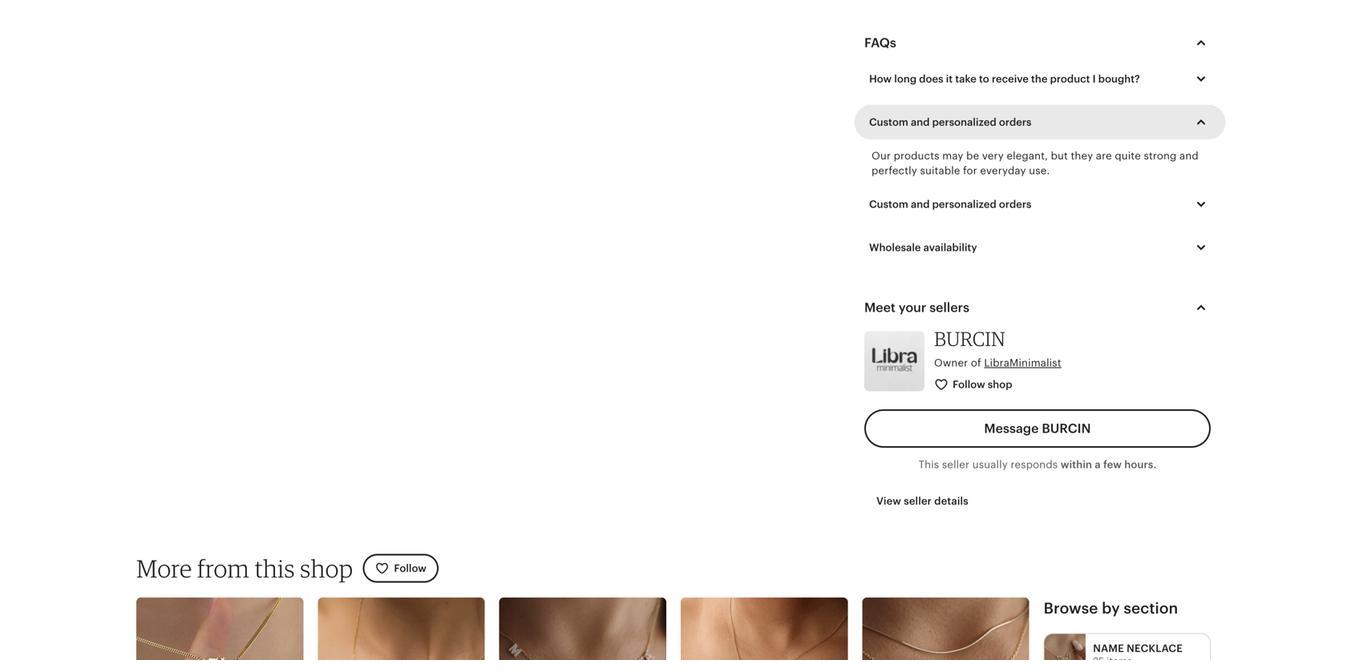 Task type: locate. For each thing, give the bounding box(es) containing it.
0 horizontal spatial seller
[[904, 496, 932, 508]]

shop down libraminimalist
[[988, 379, 1012, 391]]

availability
[[924, 242, 977, 254]]

view seller details link
[[864, 487, 981, 516]]

and
[[911, 116, 930, 128], [1180, 150, 1199, 162], [911, 198, 930, 210]]

responds
[[1011, 459, 1058, 471]]

more
[[136, 554, 192, 584]]

2 custom and personalized orders from the top
[[869, 198, 1032, 210]]

1 horizontal spatial seller
[[942, 459, 970, 471]]

meet
[[864, 301, 896, 315]]

custom down perfectly
[[869, 198, 908, 210]]

bought?
[[1098, 73, 1140, 85]]

to
[[979, 73, 989, 85]]

more from this shop
[[136, 554, 353, 584]]

hours.
[[1125, 459, 1157, 471]]

custom and personalized orders button
[[857, 106, 1223, 139], [857, 188, 1223, 221]]

burcin inside button
[[1042, 422, 1091, 436]]

custom and personalized orders button up elegant,
[[857, 106, 1223, 139]]

1 horizontal spatial follow
[[953, 379, 985, 391]]

burcin up the of
[[934, 327, 1006, 351]]

0 vertical spatial orders
[[999, 116, 1032, 128]]

1 horizontal spatial burcin
[[1042, 422, 1091, 436]]

be
[[966, 150, 979, 162]]

1 vertical spatial custom
[[869, 198, 908, 210]]

0 vertical spatial seller
[[942, 459, 970, 471]]

0 vertical spatial burcin
[[934, 327, 1006, 351]]

burcin
[[934, 327, 1006, 351], [1042, 422, 1091, 436]]

view
[[877, 496, 901, 508]]

libraminimalist
[[984, 357, 1062, 369]]

seller
[[942, 459, 970, 471], [904, 496, 932, 508]]

product
[[1050, 73, 1090, 85]]

1 vertical spatial custom and personalized orders button
[[857, 188, 1223, 221]]

are
[[1096, 150, 1112, 162]]

follow button
[[363, 555, 439, 584]]

meet your sellers
[[864, 301, 970, 315]]

and up products
[[911, 116, 930, 128]]

name necklace
[[1093, 643, 1183, 655]]

0 vertical spatial follow
[[953, 379, 985, 391]]

0 horizontal spatial follow
[[394, 563, 427, 575]]

custom
[[869, 116, 908, 128], [869, 198, 908, 210]]

use.
[[1029, 165, 1050, 177]]

2 orders from the top
[[999, 198, 1032, 210]]

1 vertical spatial burcin
[[1042, 422, 1091, 436]]

0 vertical spatial and
[[911, 116, 930, 128]]

1 vertical spatial personalized
[[932, 198, 997, 210]]

custom and personalized orders down the suitable
[[869, 198, 1032, 210]]

1 vertical spatial follow
[[394, 563, 427, 575]]

orders down everyday
[[999, 198, 1032, 210]]

seller right this at right
[[942, 459, 970, 471]]

shop
[[988, 379, 1012, 391], [300, 554, 353, 584]]

usually
[[973, 459, 1008, 471]]

2 custom and personalized orders button from the top
[[857, 188, 1223, 221]]

a
[[1095, 459, 1101, 471]]

burcin up within
[[1042, 422, 1091, 436]]

and right strong
[[1180, 150, 1199, 162]]

this seller usually responds within a few hours.
[[919, 459, 1157, 471]]

follow
[[953, 379, 985, 391], [394, 563, 427, 575]]

burcin image
[[864, 332, 925, 392]]

your
[[899, 301, 927, 315]]

orders
[[999, 116, 1032, 128], [999, 198, 1032, 210]]

personalized up be
[[932, 116, 997, 128]]

seller for this
[[942, 459, 970, 471]]

minimalist gothic name necklace with curb chain • curb chain necklace • old english necklace • personalized jewelry •christmas gift image
[[136, 598, 303, 661]]

personalized
[[932, 116, 997, 128], [932, 198, 997, 210]]

burcin owner of libraminimalist
[[934, 327, 1062, 369]]

suitable
[[920, 165, 960, 177]]

1 vertical spatial custom and personalized orders
[[869, 198, 1032, 210]]

dainty name necklace gift for her with 925 sterling silver, custom name pendant, handmade jewelry, personalized gift, christmas gift image
[[681, 598, 848, 661]]

faqs button
[[850, 24, 1225, 62]]

follow inside follow shop button
[[953, 379, 985, 391]]

0 vertical spatial custom
[[869, 116, 908, 128]]

custom up 'our'
[[869, 116, 908, 128]]

orders up elegant,
[[999, 116, 1032, 128]]

1 vertical spatial and
[[1180, 150, 1199, 162]]

1 horizontal spatial shop
[[988, 379, 1012, 391]]

0 horizontal spatial shop
[[300, 554, 353, 584]]

1 personalized from the top
[[932, 116, 997, 128]]

and down the suitable
[[911, 198, 930, 210]]

few
[[1104, 459, 1122, 471]]

shop right this
[[300, 554, 353, 584]]

strong
[[1144, 150, 1177, 162]]

0 vertical spatial shop
[[988, 379, 1012, 391]]

1 custom and personalized orders from the top
[[869, 116, 1032, 128]]

details
[[934, 496, 969, 508]]

our products may be very elegant, but they are quite strong and perfectly suitable for everyday use.
[[872, 150, 1199, 177]]

1 vertical spatial seller
[[904, 496, 932, 508]]

0 vertical spatial custom and personalized orders button
[[857, 106, 1223, 139]]

this
[[919, 459, 939, 471]]

custom and personalized orders button down use. at top
[[857, 188, 1223, 221]]

personalized down for
[[932, 198, 997, 210]]

1 orders from the top
[[999, 116, 1032, 128]]

orders for 2nd custom and personalized orders dropdown button
[[999, 198, 1032, 210]]

follow inside follow "button"
[[394, 563, 427, 575]]

0 vertical spatial custom and personalized orders
[[869, 116, 1032, 128]]

section
[[1124, 600, 1178, 617]]

seller right 'view'
[[904, 496, 932, 508]]

0 vertical spatial personalized
[[932, 116, 997, 128]]

0 horizontal spatial burcin
[[934, 327, 1006, 351]]

perfectly
[[872, 165, 917, 177]]

does
[[919, 73, 944, 85]]

message burcin
[[984, 422, 1091, 436]]

name
[[1093, 643, 1124, 655]]

1 vertical spatial orders
[[999, 198, 1032, 210]]

necklace
[[1127, 643, 1183, 655]]

custom and personalized orders
[[869, 116, 1032, 128], [869, 198, 1032, 210]]

owner
[[934, 357, 968, 369]]

browse
[[1044, 600, 1098, 617]]

meet your sellers button
[[850, 289, 1225, 327]]

long
[[894, 73, 917, 85]]

custom and personalized orders up may
[[869, 116, 1032, 128]]



Task type: describe. For each thing, give the bounding box(es) containing it.
follow for follow
[[394, 563, 427, 575]]

but
[[1051, 150, 1068, 162]]

1 vertical spatial shop
[[300, 554, 353, 584]]

orders for first custom and personalized orders dropdown button
[[999, 116, 1032, 128]]

take
[[955, 73, 977, 85]]

from
[[197, 554, 250, 584]]

2 personalized from the top
[[932, 198, 997, 210]]

see more listings in the name necklace section image
[[1045, 635, 1086, 661]]

it
[[946, 73, 953, 85]]

seller for view
[[904, 496, 932, 508]]

this
[[255, 554, 295, 584]]

wholesale availability button
[[857, 231, 1223, 265]]

faqs
[[864, 36, 896, 50]]

receive
[[992, 73, 1029, 85]]

sellers
[[930, 301, 970, 315]]

message
[[984, 422, 1039, 436]]

wholesale availability
[[869, 242, 977, 254]]

very
[[982, 150, 1004, 162]]

they
[[1071, 150, 1093, 162]]

products
[[894, 150, 940, 162]]

1 custom from the top
[[869, 116, 908, 128]]

follow for follow shop
[[953, 379, 985, 391]]

everyday
[[980, 165, 1026, 177]]

libraminimalist link
[[984, 357, 1062, 369]]

custom and personalized orders for 2nd custom and personalized orders dropdown button
[[869, 198, 1032, 210]]

for
[[963, 165, 977, 177]]

2 vertical spatial and
[[911, 198, 930, 210]]

elegant,
[[1007, 150, 1048, 162]]

and inside the our products may be very elegant, but they are quite strong and perfectly suitable for everyday use.
[[1180, 150, 1199, 162]]

within
[[1061, 459, 1092, 471]]

wholesale
[[869, 242, 921, 254]]

our
[[872, 150, 891, 162]]

how long does it take to receive the product i bought?
[[869, 73, 1140, 85]]

2 custom from the top
[[869, 198, 908, 210]]

follow shop button
[[922, 371, 1026, 400]]

custom and personalized orders for first custom and personalized orders dropdown button
[[869, 116, 1032, 128]]

burcin inside burcin owner of libraminimalist
[[934, 327, 1006, 351]]

how long does it take to receive the product i bought? button
[[857, 62, 1223, 96]]

1 custom and personalized orders button from the top
[[857, 106, 1223, 139]]

dainty pave mama necklace, mama letter necklace, stone name necklace, personalized jewelry, mother's day gift, christmas gift image
[[499, 598, 666, 661]]

quite
[[1115, 150, 1141, 162]]

shop inside button
[[988, 379, 1012, 391]]

may
[[942, 150, 964, 162]]

i
[[1093, 73, 1096, 85]]

message burcin button
[[864, 410, 1211, 448]]

the
[[1031, 73, 1048, 85]]

how
[[869, 73, 892, 85]]

follow shop
[[953, 379, 1012, 391]]

browse by section
[[1044, 600, 1178, 617]]

by
[[1102, 600, 1120, 617]]

view seller details
[[877, 496, 969, 508]]

of
[[971, 357, 981, 369]]



Task type: vqa. For each thing, say whether or not it's contained in the screenshot.
personalized
yes



